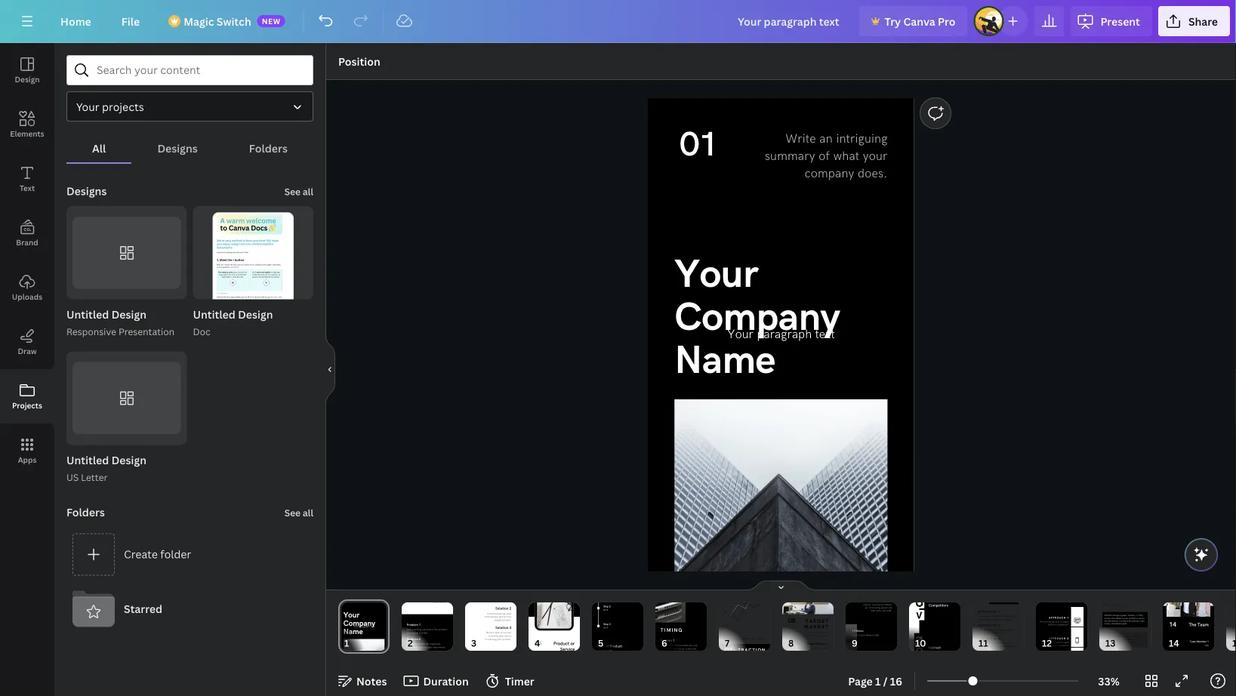 Task type: describe. For each thing, give the bounding box(es) containing it.
3 inside step 3 2019 step 2 2018
[[609, 623, 611, 626]]

company inside list 3-5 problems your company observes and wants to solve.
[[424, 598, 434, 600]]

responsive
[[66, 326, 116, 338]]

see all for folders
[[284, 506, 313, 519]]

than
[[1000, 642, 1004, 645]]

or left "chart,"
[[1136, 614, 1138, 617]]

competition? inside advantage 1 visualize your competitive advantages usinga quadrant for easy scanning. advantage 2 how is the landscape differentiated and what makes you different. advantage 3 what can you do better than your competition? how will you out-perform them?
[[978, 645, 990, 648]]

direct competitors
[[929, 599, 948, 608]]

ways inside "show the ways your company plans to make money."
[[1114, 600, 1119, 603]]

design for untitled design us letter
[[111, 453, 146, 467]]

1 vertical spatial team
[[1190, 640, 1196, 643]]

or inside product or service
[[570, 641, 575, 646]]

hide pages image
[[745, 580, 817, 592]]

1 vertical spatial target
[[807, 642, 816, 646]]

the inside approach 1 how will you set your company from the competition?
[[1053, 624, 1056, 626]]

company inside write an intriguing summary of what your company does.
[[805, 166, 854, 181]]

whether
[[1105, 614, 1112, 617]]

wants
[[433, 601, 439, 604]]

Page title text field
[[356, 636, 362, 651]]

competitors for direct competitors
[[929, 604, 948, 608]]

04
[[535, 640, 542, 648]]

approach 1 how will you set your company from the competition?
[[1040, 616, 1069, 626]]

create folder button
[[66, 527, 313, 582]]

your for your projects
[[76, 99, 99, 114]]

jump
[[498, 635, 504, 638]]

1 inside timing reason 1 why is "now" the best time for your company to rise and go to the next level?
[[673, 638, 675, 643]]

cater
[[819, 635, 825, 637]]

0 horizontal spatial designs
[[66, 184, 107, 198]]

time
[[684, 644, 688, 647]]

2 up traction 07 at the right bottom of the page
[[740, 638, 741, 640]]

m
[[855, 646, 858, 649]]

pro
[[938, 14, 956, 28]]

what inside write an intriguing summary of what your company does.
[[834, 149, 860, 164]]

direct
[[929, 599, 938, 603]]

share button
[[1158, 6, 1230, 36]]

2 inside step 3 2019 step 2 2018
[[609, 605, 611, 608]]

advantages
[[1004, 615, 1015, 618]]

of inside group
[[157, 285, 168, 295]]

your up quadrant
[[987, 615, 991, 618]]

1 inside button
[[875, 674, 881, 688]]

tell
[[1108, 620, 1111, 622]]

for inside timing reason 1 why is "now" the best time for your company to rise and go to the next level?
[[689, 644, 692, 647]]

fu button
[[1226, 581, 1236, 672]]

2 inside team member 1 title team member 2
[[1207, 650, 1209, 654]]

make inside the whether through a graph, timeline, or chart, present the viability of your product or service and tell how your company will operate, make money, and achieve goals.
[[1140, 620, 1145, 622]]

and down the give in the bottom left of the page
[[407, 632, 411, 635]]

group for untitled design doc
[[193, 206, 313, 327]]

Design title text field
[[726, 6, 853, 36]]

company inside timing reason 1 why is "now" the best time for your company to rise and go to the next level?
[[661, 648, 670, 650]]

one
[[1113, 638, 1116, 641]]

all for designs
[[303, 185, 313, 198]]

share
[[1188, 14, 1218, 28]]

approach for approach 1
[[1049, 616, 1066, 620]]

and inside 'if you have plenty of ways to make money, focus on one main method, such as subscription, ads, and transactions.'
[[1121, 641, 1125, 644]]

2 vertical spatial team
[[1190, 650, 1196, 654]]

this
[[426, 643, 429, 646]]

be
[[486, 631, 489, 634]]

your up 'out-'
[[1005, 642, 1009, 645]]

1 of 16
[[150, 285, 180, 295]]

up.
[[865, 607, 868, 609]]

2 inside problem 1 give a striking overview of the problem and explain it briefly. problem 2 elaborate on how this negatively impacts people and their experiences.
[[419, 638, 421, 641]]

elaborate
[[407, 643, 417, 646]]

a inside problem 1 give a striking overview of the problem and explain it briefly. problem 2 elaborate on how this negatively impacts people and their experiences.
[[412, 628, 413, 631]]

Select ownership filter button
[[66, 91, 313, 122]]

your inside approach 1 how will you set your company from the competition?
[[1056, 621, 1060, 623]]

briefly.
[[421, 632, 428, 635]]

hide image
[[325, 333, 335, 406]]

3 item from the left
[[743, 638, 747, 640]]

summary
[[765, 149, 815, 164]]

on inside 'if you have plenty of ways to make money, focus on one main method, such as subscription, ads, and transactions.'
[[1110, 638, 1112, 641]]

your down path
[[1053, 644, 1057, 647]]

your company name
[[675, 252, 840, 385]]

to inside be very clear so you can smoothly jump next to introducing your product.
[[509, 635, 511, 638]]

the
[[1189, 622, 1196, 628]]

company inside "show the ways your company plans to make money."
[[1125, 600, 1134, 603]]

a inside the whether through a graph, timeline, or chart, present the viability of your product or service and tell how your company will operate, make money, and achieve goals.
[[1120, 614, 1121, 617]]

list 3-5 problems your company observes and wants to solve.
[[424, 594, 448, 604]]

try canva pro button
[[859, 6, 968, 36]]

home
[[60, 14, 91, 28]]

straight
[[494, 619, 502, 622]]

folders button
[[223, 134, 313, 162]]

1 step from the top
[[603, 605, 608, 608]]

folder
[[160, 547, 191, 561]]

explain
[[411, 632, 419, 635]]

impacts
[[407, 646, 415, 649]]

tam,
[[870, 610, 876, 612]]

try
[[885, 14, 901, 28]]

of inside write an intriguing summary of what your company does.
[[819, 149, 830, 164]]

1 member from the top
[[1197, 640, 1207, 643]]

projects
[[102, 99, 144, 114]]

solution 3
[[495, 626, 511, 630]]

present
[[1101, 14, 1140, 28]]

1 inside group
[[150, 285, 154, 295]]

untitled for untitled design doc
[[193, 307, 235, 322]]

1 vertical spatial how
[[978, 629, 982, 631]]

next inside be very clear so you can smoothly jump next to introducing your product.
[[504, 635, 509, 638]]

1 right '0'
[[732, 638, 733, 640]]

do
[[991, 642, 993, 645]]

starred button
[[66, 582, 313, 636]]

to inside 'if you have plenty of ways to make money, focus on one main method, such as subscription, ads, and transactions.'
[[1129, 635, 1131, 638]]

page
[[848, 674, 873, 688]]

the inside target market who are the customers you want to cater to? target market 1 what are their profiles and visual personas?
[[814, 631, 817, 634]]

untitled design us letter
[[66, 453, 146, 483]]

their inside target market who are the customers you want to cater to? target market 1 what are their profiles and visual personas?
[[804, 647, 809, 650]]

and inside communicate big value conveniences and be truly straight forward.
[[499, 616, 503, 619]]

approach for approach 2
[[1049, 637, 1066, 640]]

can inside advantage 1 visualize your competitive advantages usinga quadrant for easy scanning. advantage 2 how is the landscape differentiated and what makes you different. advantage 3 what can you do better than your competition? how will you out-perform them?
[[983, 642, 987, 645]]

presentation
[[119, 326, 174, 338]]

goals.
[[1122, 623, 1128, 625]]

people
[[415, 646, 422, 649]]

3 left the 4
[[747, 638, 748, 640]]

your down viability
[[1116, 620, 1120, 622]]

1 horizontal spatial 5
[[763, 638, 764, 640]]

main menu bar
[[0, 0, 1236, 43]]

different.
[[993, 632, 1002, 634]]

path
[[1056, 641, 1060, 644]]

competition? inside approach 1 how will you set your company from the competition?
[[1057, 624, 1069, 626]]

indirect competitors
[[929, 646, 948, 655]]

market inside 1.9 billion total available market (tam)
[[866, 634, 873, 637]]

brand button
[[0, 206, 54, 261]]

give
[[407, 628, 411, 631]]

company inside approach 1 how will you set your company from the competition?
[[1060, 621, 1069, 623]]

20 10 0
[[724, 612, 726, 639]]

how for 1
[[421, 643, 425, 646]]

magic switch
[[184, 14, 251, 28]]

2 vertical spatial how
[[990, 645, 994, 648]]

text button
[[0, 152, 54, 206]]

problem
[[439, 628, 447, 631]]

see all for designs
[[284, 185, 313, 198]]

on inside problem 1 give a striking overview of the problem and explain it briefly. problem 2 elaborate on how this negatively impacts people and their experiences.
[[417, 643, 420, 646]]

product inside product or service
[[553, 641, 569, 646]]

1 inside advantage 1 visualize your competitive advantages usinga quadrant for easy scanning. advantage 2 how is the landscape differentiated and what makes you different. advantage 3 what can you do better than your competition? how will you out-perform them?
[[998, 610, 1000, 614]]

observes
[[434, 598, 443, 600]]

1 advantage from the top
[[978, 610, 997, 614]]

of inside the whether through a graph, timeline, or chart, present the viability of your product or service and tell how your company will operate, make money, and achieve goals.
[[1122, 617, 1124, 620]]

som.
[[886, 610, 892, 612]]

and inside target market who are the customers you want to cater to? target market 1 what are their profiles and visual personas?
[[818, 647, 822, 650]]

service inside "birth of product or service"
[[601, 649, 613, 653]]

the up -
[[869, 600, 872, 603]]

chart,
[[1138, 614, 1143, 617]]

achieve
[[1115, 623, 1122, 625]]

2 inside advantage 1 visualize your competitive advantages usinga quadrant for easy scanning. advantage 2 how is the landscape differentiated and what makes you different. advantage 3 what can you do better than your competition? how will you out-perform them?
[[998, 624, 1000, 627]]

uploads
[[12, 291, 42, 302]]

1 item from the left
[[728, 638, 731, 640]]

is inside timing reason 1 why is "now" the best time for your company to rise and go to the next level?
[[666, 644, 668, 647]]

competitors for indirect competitors
[[929, 650, 948, 655]]

text
[[20, 183, 35, 193]]

viability
[[1115, 617, 1121, 620]]

and inside apply the two ways to size the market - top down or bottom up. some sizing jargons are tam, sam, and som.
[[882, 610, 886, 612]]

customers?
[[1058, 644, 1069, 647]]

all button
[[66, 134, 132, 162]]

why
[[661, 644, 665, 647]]

what inside target market who are the customers you want to cater to? target market 1 what are their profiles and visual personas?
[[794, 647, 800, 650]]

the down time
[[688, 648, 691, 650]]

your left path
[[1052, 641, 1056, 644]]

product.
[[502, 638, 511, 641]]

team inside 14 the team
[[1198, 622, 1209, 628]]

text
[[815, 327, 835, 342]]

to right go
[[685, 648, 687, 650]]

birth of product or service
[[597, 644, 622, 653]]

your inside list 3-5 problems your company observes and wants to solve.
[[443, 594, 448, 597]]

striking
[[414, 628, 422, 631]]

you down 'landscape'
[[989, 632, 993, 634]]

group for untitled design us letter
[[66, 352, 187, 445]]

and down this
[[423, 646, 427, 649]]

you inside 'if you have plenty of ways to make money, focus on one main method, such as subscription, ads, and transactions.'
[[1106, 635, 1110, 638]]

you left do
[[987, 642, 990, 645]]

your paragraph text
[[727, 327, 835, 342]]

1 inside team member 1 title team member 2
[[1207, 640, 1209, 643]]

to inside "show the ways your company plans to make money."
[[1110, 604, 1112, 606]]

elements
[[10, 128, 44, 139]]

untitled for untitled design responsive presentation
[[66, 307, 109, 322]]

side panel tab list
[[0, 43, 54, 478]]

product
[[1129, 617, 1136, 620]]

intriguing
[[836, 132, 888, 147]]

product inside "birth of product or service"
[[610, 644, 622, 648]]

customers
[[818, 631, 828, 634]]

negatively
[[430, 643, 440, 646]]

traction
[[738, 648, 766, 653]]

make for money.
[[1112, 604, 1118, 606]]

2 up 'value'
[[509, 607, 511, 611]]

and inside timing reason 1 why is "now" the best time for your company to rise and go to the next level?
[[678, 648, 681, 650]]

timing
[[661, 627, 683, 633]]

as
[[1135, 638, 1137, 641]]

paragraph
[[757, 327, 812, 342]]

see all button for folders
[[283, 497, 315, 527]]

them?
[[978, 648, 983, 651]]

design for untitled design doc
[[238, 307, 273, 322]]

the up 'bottom'
[[889, 600, 892, 603]]

apply
[[863, 600, 868, 603]]

2 vertical spatial are
[[800, 647, 804, 650]]

or inside "birth of product or service"
[[597, 649, 600, 653]]

is inside advantage 1 visualize your competitive advantages usinga quadrant for easy scanning. advantage 2 how is the landscape differentiated and what makes you different. advantage 3 what can you do better than your competition? how will you out-perform them?
[[982, 629, 984, 631]]

reason
[[661, 638, 672, 643]]

see for designs
[[284, 185, 301, 198]]

can inside be very clear so you can smoothly jump next to introducing your product.
[[508, 631, 511, 634]]

if
[[1105, 635, 1106, 638]]

the inside problem 1 give a striking overview of the problem and explain it briefly. problem 2 elaborate on how this negatively impacts people and their experiences.
[[435, 628, 438, 631]]

will inside approach 1 how will you set your company from the competition?
[[1045, 621, 1048, 623]]



Task type: vqa. For each thing, say whether or not it's contained in the screenshot.
their in the "Target Market Who are the customers you want to cater to? Target Market 1 What are their profiles and visual personas?"
yes



Task type: locate. For each thing, give the bounding box(es) containing it.
approach up set
[[1049, 616, 1066, 620]]

money, inside the whether through a graph, timeline, or chart, present the viability of your product or service and tell how your company will operate, make money, and achieve goals.
[[1105, 623, 1111, 625]]

what inside advantage 1 visualize your competitive advantages usinga quadrant for easy scanning. advantage 2 how is the landscape differentiated and what makes you different. advantage 3 what can you do better than your competition? how will you out-perform them?
[[978, 642, 983, 645]]

to down "now"
[[671, 648, 673, 650]]

make left money. at the bottom right of page
[[1112, 604, 1118, 606]]

1 vertical spatial can
[[983, 642, 987, 645]]

0 vertical spatial all
[[303, 185, 313, 198]]

1 left /
[[875, 674, 881, 688]]

2 see from the top
[[284, 506, 301, 519]]

from
[[1048, 624, 1053, 626]]

1 horizontal spatial ways
[[1114, 600, 1119, 603]]

10
[[724, 624, 726, 626]]

(tam)
[[873, 634, 879, 637]]

your inside your company name
[[675, 252, 758, 299]]

go
[[682, 648, 685, 650]]

0 horizontal spatial can
[[508, 631, 511, 634]]

or up operate,
[[1136, 617, 1138, 620]]

untitled up doc
[[193, 307, 235, 322]]

1 horizontal spatial what
[[978, 632, 982, 634]]

for inside advantage 1 visualize your competitive advantages usinga quadrant for easy scanning. advantage 2 how is the landscape differentiated and what makes you different. advantage 3 what can you do better than your competition? how will you out-perform them?
[[994, 618, 997, 621]]

apps
[[18, 455, 37, 465]]

3 up better
[[998, 638, 1000, 641]]

how for through
[[1112, 620, 1115, 622]]

0 vertical spatial target
[[805, 618, 829, 625]]

1 up competitive
[[998, 610, 1000, 614]]

1 horizontal spatial will
[[1045, 621, 1048, 623]]

make up such
[[1131, 635, 1136, 638]]

1 vertical spatial group
[[66, 352, 187, 445]]

ways up money. at the bottom right of page
[[1114, 600, 1119, 603]]

1 see all button from the top
[[283, 176, 315, 206]]

the inside "show the ways your company plans to make money."
[[1110, 600, 1113, 603]]

2 competitors from the top
[[929, 650, 948, 655]]

all for folders
[[303, 506, 313, 519]]

4 item from the left
[[751, 638, 755, 640]]

team member 1 title team member 2
[[1190, 640, 1209, 654]]

competitors down 'direct' at the bottom of the page
[[929, 604, 948, 608]]

money, inside 'if you have plenty of ways to make money, focus on one main method, such as subscription, ads, and transactions.'
[[1137, 635, 1144, 638]]

and down present
[[1105, 620, 1108, 622]]

be
[[503, 616, 506, 619]]

service inside product or service
[[560, 647, 575, 652]]

and right "differentiated"
[[1011, 629, 1014, 631]]

you inside target market who are the customers you want to cater to? target market 1 what are their profiles and visual personas?
[[807, 635, 810, 637]]

switch
[[217, 14, 251, 28]]

birth
[[597, 644, 605, 648]]

position button
[[332, 49, 386, 73]]

1 see all from the top
[[284, 185, 313, 198]]

0 horizontal spatial 5
[[431, 594, 432, 597]]

0 horizontal spatial folders
[[66, 505, 105, 519]]

1 vertical spatial is
[[666, 644, 668, 647]]

value
[[506, 612, 511, 615]]

your inside write an intriguing summary of what your company does.
[[863, 149, 888, 164]]

01
[[680, 124, 719, 166]]

can up product.
[[508, 631, 511, 634]]

will left set
[[1045, 621, 1048, 623]]

1 vertical spatial step
[[603, 623, 608, 626]]

0 vertical spatial folders
[[249, 141, 288, 155]]

will down better
[[995, 645, 998, 648]]

problem up elaborate
[[407, 638, 418, 641]]

will inside advantage 1 visualize your competitive advantages usinga quadrant for easy scanning. advantage 2 how is the landscape differentiated and what makes you different. advantage 3 what can you do better than your competition? how will you out-perform them?
[[995, 645, 998, 648]]

step up 2019
[[603, 623, 608, 626]]

0 vertical spatial are
[[889, 607, 892, 609]]

step 3 2019 step 2 2018
[[603, 605, 611, 629]]

their left the profiles
[[804, 647, 809, 650]]

0 vertical spatial how
[[1112, 620, 1115, 622]]

what left makes
[[978, 632, 982, 634]]

make down service
[[1140, 620, 1145, 622]]

1 horizontal spatial 16
[[890, 674, 902, 688]]

clear
[[495, 631, 500, 634]]

1 all from the top
[[303, 185, 313, 198]]

2 item from the left
[[736, 638, 739, 640]]

2 problem from the top
[[407, 638, 418, 641]]

will inside the whether through a graph, timeline, or chart, present the viability of your product or service and tell how your company will operate, make money, and achieve goals.
[[1129, 620, 1131, 622]]

2 see all from the top
[[284, 506, 313, 519]]

and down method,
[[1121, 641, 1125, 644]]

big
[[502, 612, 505, 615]]

2 horizontal spatial ways
[[1124, 635, 1128, 638]]

to up customers?
[[1061, 641, 1063, 644]]

money, up as on the right bottom of page
[[1137, 635, 1144, 638]]

approach inside approach 2 what's your path to reach your customers?
[[1049, 637, 1066, 640]]

are inside apply the two ways to size the market - top down or bottom up. some sizing jargons are tam, sam, and som.
[[889, 607, 892, 609]]

and left achieve
[[1112, 623, 1115, 625]]

market inside 53 m serviceable available market (sam)
[[872, 650, 878, 653]]

market
[[863, 603, 870, 606]]

0 horizontal spatial what
[[834, 149, 860, 164]]

the up the want
[[814, 631, 817, 634]]

of up main
[[1122, 635, 1123, 638]]

0 vertical spatial is
[[982, 629, 984, 631]]

untitled inside untitled design responsive presentation
[[66, 307, 109, 322]]

0 vertical spatial next
[[504, 635, 509, 638]]

what
[[978, 642, 983, 645], [794, 647, 800, 650]]

folders inside button
[[249, 141, 288, 155]]

the right the show
[[1110, 600, 1113, 603]]

1 problem from the top
[[407, 623, 418, 627]]

1 approach from the top
[[1049, 616, 1066, 620]]

on
[[1110, 638, 1112, 641], [417, 643, 420, 646]]

for down competitive
[[994, 618, 997, 621]]

and down best at the right of page
[[678, 648, 681, 650]]

1 see from the top
[[284, 185, 301, 198]]

market up visual
[[816, 642, 826, 646]]

market up customers
[[804, 624, 829, 630]]

advantage down quadrant
[[978, 624, 997, 627]]

the
[[1110, 600, 1113, 603], [869, 600, 872, 603], [889, 600, 892, 603], [1112, 617, 1114, 620], [1053, 624, 1056, 626], [435, 628, 438, 631], [984, 629, 987, 631], [814, 631, 817, 634], [675, 644, 678, 647], [688, 648, 691, 650]]

next inside timing reason 1 why is "now" the best time for your company to rise and go to the next level?
[[692, 648, 696, 650]]

file button
[[109, 6, 152, 36]]

your inside button
[[76, 99, 99, 114]]

competition? up 'them?'
[[978, 645, 990, 648]]

16 up presentation
[[170, 285, 180, 295]]

1 horizontal spatial what
[[978, 642, 983, 645]]

product
[[553, 641, 569, 646], [610, 644, 622, 648]]

are up the want
[[810, 631, 813, 634]]

designs inside button
[[157, 141, 198, 155]]

available right serviceable
[[863, 650, 871, 653]]

designs button
[[132, 134, 223, 162]]

company
[[805, 166, 854, 181], [424, 598, 434, 600], [1125, 600, 1134, 603], [1120, 620, 1128, 622], [1060, 621, 1069, 623], [661, 648, 670, 650]]

1 up visual
[[827, 642, 828, 646]]

your inside be very clear so you can smoothly jump next to introducing your product.
[[497, 638, 502, 641]]

and up solve.
[[444, 598, 448, 600]]

0 horizontal spatial a
[[412, 628, 413, 631]]

1 vertical spatial on
[[417, 643, 420, 646]]

0 horizontal spatial money,
[[1105, 623, 1111, 625]]

1 of 16 group
[[66, 206, 187, 299]]

to inside approach 2 what's your path to reach your customers?
[[1061, 641, 1063, 644]]

competitors down the 'indirect'
[[929, 650, 948, 655]]

1 vertical spatial for
[[689, 644, 692, 647]]

1 vertical spatial advantage
[[978, 624, 997, 627]]

your down graph,
[[1124, 617, 1128, 620]]

jargons
[[881, 607, 888, 609]]

0 vertical spatial your
[[76, 99, 99, 114]]

what left the profiles
[[794, 647, 800, 650]]

available for billion
[[857, 634, 865, 637]]

step
[[603, 605, 608, 608], [603, 623, 608, 626]]

on up "people"
[[417, 643, 420, 646]]

available inside 1.9 billion total available market (tam)
[[857, 634, 865, 637]]

0 vertical spatial group
[[193, 206, 313, 327]]

company up money. at the bottom right of page
[[1125, 600, 1134, 603]]

how left set
[[1040, 621, 1044, 623]]

untitled up letter
[[66, 453, 109, 467]]

0 horizontal spatial is
[[666, 644, 668, 647]]

14 the team
[[1169, 621, 1209, 629]]

traction 07
[[725, 646, 766, 654]]

product or service
[[553, 641, 575, 652]]

1 inside problem 1 give a striking overview of the problem and explain it briefly. problem 2 elaborate on how this negatively impacts people and their experiences.
[[419, 623, 421, 627]]

0 vertical spatial step
[[603, 605, 608, 608]]

1 vertical spatial how
[[421, 643, 425, 646]]

to?
[[825, 635, 828, 637]]

top
[[872, 603, 876, 606]]

1 horizontal spatial service
[[601, 649, 613, 653]]

the inside advantage 1 visualize your competitive advantages usinga quadrant for easy scanning. advantage 2 how is the landscape differentiated and what makes you different. advantage 3 what can you do better than your competition? how will you out-perform them?
[[984, 629, 987, 631]]

0 vertical spatial approach
[[1049, 616, 1066, 620]]

timeline,
[[1128, 614, 1135, 617]]

us
[[66, 471, 79, 483]]

your inside timing reason 1 why is "now" the best time for your company to rise and go to the next level?
[[693, 644, 698, 647]]

indirect
[[929, 646, 941, 650]]

brand
[[16, 237, 38, 247]]

1 vertical spatial problem
[[407, 638, 418, 641]]

3 inside advantage 1 visualize your competitive advantages usinga quadrant for easy scanning. advantage 2 how is the landscape differentiated and what makes you different. advantage 3 what can you do better than your competition? how will you out-perform them?
[[998, 638, 1000, 641]]

4
[[755, 638, 756, 640]]

how inside approach 1 how will you set your company from the competition?
[[1040, 621, 1044, 623]]

untitled up responsive
[[66, 307, 109, 322]]

0 vertical spatial team
[[1198, 622, 1209, 628]]

to up such
[[1129, 635, 1131, 638]]

how inside the whether through a graph, timeline, or chart, present the viability of your product or service and tell how your company will operate, make money, and achieve goals.
[[1112, 620, 1115, 622]]

1 vertical spatial competitors
[[929, 650, 948, 655]]

company down 3-
[[424, 598, 434, 600]]

ways inside 'if you have plenty of ways to make money, focus on one main method, such as subscription, ads, and transactions.'
[[1124, 635, 1128, 638]]

want
[[811, 635, 816, 637]]

1 vertical spatial member
[[1197, 650, 1207, 654]]

1 horizontal spatial next
[[692, 648, 696, 650]]

0 horizontal spatial how
[[978, 629, 982, 631]]

1 horizontal spatial are
[[810, 631, 813, 634]]

show the ways your company plans to make money.
[[1104, 600, 1134, 606]]

1 horizontal spatial a
[[1120, 614, 1121, 617]]

1 vertical spatial designs
[[66, 184, 107, 198]]

sizing
[[875, 607, 880, 609]]

approach inside approach 1 how will you set your company from the competition?
[[1049, 616, 1066, 620]]

out-
[[1003, 645, 1007, 648]]

2 see all button from the top
[[283, 497, 315, 527]]

0 vertical spatial competitors
[[929, 604, 948, 608]]

20
[[724, 612, 726, 614]]

target
[[805, 618, 829, 625], [807, 642, 816, 646]]

can left do
[[983, 642, 987, 645]]

0 vertical spatial competition?
[[1057, 624, 1069, 626]]

on up subscription, at the bottom right of the page
[[1110, 638, 1112, 641]]

problem 1 give a striking overview of the problem and explain it briefly. problem 2 elaborate on how this negatively impacts people and their experiences.
[[407, 623, 447, 649]]

0 vertical spatial solution
[[495, 607, 508, 611]]

1 vertical spatial all
[[303, 506, 313, 519]]

16 inside group
[[170, 285, 180, 295]]

1 horizontal spatial how
[[1112, 620, 1115, 622]]

1 vertical spatial see all button
[[283, 497, 315, 527]]

2 all from the top
[[303, 506, 313, 519]]

what down intriguing
[[834, 149, 860, 164]]

of inside "birth of product or service"
[[606, 644, 609, 648]]

2 approach from the top
[[1049, 637, 1066, 640]]

1 horizontal spatial their
[[804, 647, 809, 650]]

or up "jargons"
[[882, 603, 884, 606]]

the up rise
[[675, 644, 678, 647]]

0 vertical spatial 16
[[170, 285, 180, 295]]

their
[[428, 646, 432, 649], [804, 647, 809, 650]]

1 vertical spatial what
[[794, 647, 800, 650]]

1 vertical spatial folders
[[66, 505, 105, 519]]

timer
[[505, 674, 534, 688]]

of right overview
[[432, 628, 434, 631]]

Search your content search field
[[97, 56, 304, 85]]

sam,
[[876, 610, 882, 612]]

how inside problem 1 give a striking overview of the problem and explain it briefly. problem 2 elaborate on how this negatively impacts people and their experiences.
[[421, 643, 425, 646]]

group
[[193, 206, 313, 327], [66, 352, 187, 445]]

1 inside approach 1 how will you set your company from the competition?
[[1067, 616, 1069, 620]]

member
[[1197, 640, 1207, 643], [1197, 650, 1207, 654]]

2 horizontal spatial how
[[1040, 621, 1044, 623]]

how
[[1112, 620, 1115, 622], [421, 643, 425, 646]]

make inside 'if you have plenty of ways to make money, focus on one main method, such as subscription, ads, and transactions.'
[[1131, 635, 1136, 638]]

0 vertical spatial can
[[508, 631, 511, 634]]

1 horizontal spatial how
[[990, 645, 994, 648]]

1 vertical spatial competition?
[[978, 645, 990, 648]]

available down billion
[[857, 634, 865, 637]]

projects button
[[0, 369, 54, 424]]

ways up down
[[877, 600, 881, 603]]

duration
[[423, 674, 469, 688]]

the up makes
[[984, 629, 987, 631]]

design inside untitled design doc
[[238, 307, 273, 322]]

is right why on the right bottom of the page
[[666, 644, 668, 647]]

page 1 image
[[338, 603, 390, 651]]

2 vertical spatial make
[[1131, 635, 1136, 638]]

all
[[92, 141, 106, 155]]

1 vertical spatial are
[[810, 631, 813, 634]]

make for money,
[[1131, 635, 1136, 638]]

1 vertical spatial a
[[412, 628, 413, 631]]

0 horizontal spatial on
[[417, 643, 420, 646]]

0 vertical spatial what
[[978, 642, 983, 645]]

2 step from the top
[[603, 623, 608, 626]]

2 inside approach 2 what's your path to reach your customers?
[[1067, 637, 1069, 640]]

see for folders
[[284, 506, 301, 519]]

and inside advantage 1 visualize your competitive advantages usinga quadrant for easy scanning. advantage 2 how is the landscape differentiated and what makes you different. advantage 3 what can you do better than your competition? how will you out-perform them?
[[1011, 629, 1014, 631]]

it
[[419, 632, 421, 635]]

their inside problem 1 give a striking overview of the problem and explain it briefly. problem 2 elaborate on how this negatively impacts people and their experiences.
[[428, 646, 432, 649]]

to right plans
[[1110, 604, 1112, 606]]

33% button
[[1084, 669, 1133, 693]]

design inside "button"
[[15, 74, 40, 84]]

07
[[725, 646, 732, 654]]

money,
[[1105, 623, 1111, 625], [1137, 635, 1144, 638]]

are up som.
[[889, 607, 892, 609]]

design for untitled design responsive presentation
[[111, 307, 146, 322]]

market left the (sam)
[[872, 650, 878, 653]]

through
[[1113, 614, 1120, 617]]

1 vertical spatial make
[[1140, 620, 1145, 622]]

ways
[[1114, 600, 1119, 603], [877, 600, 881, 603], [1124, 635, 1128, 638]]

1 horizontal spatial can
[[983, 642, 987, 645]]

very
[[490, 631, 494, 634]]

untitled
[[66, 307, 109, 322], [193, 307, 235, 322], [66, 453, 109, 467]]

untitled for untitled design us letter
[[66, 453, 109, 467]]

2 vertical spatial advantage
[[978, 638, 997, 641]]

0 horizontal spatial how
[[421, 643, 425, 646]]

and inside list 3-5 problems your company observes and wants to solve.
[[444, 598, 448, 600]]

write an intriguing summary of what your company does.
[[765, 132, 888, 181]]

0 horizontal spatial product
[[553, 641, 569, 646]]

draw
[[18, 346, 37, 356]]

your up solve.
[[443, 594, 448, 597]]

0 horizontal spatial 16
[[170, 285, 180, 295]]

the inside the whether through a graph, timeline, or chart, present the viability of your product or service and tell how your company will operate, make money, and achieve goals.
[[1112, 617, 1114, 620]]

3 advantage from the top
[[978, 638, 997, 641]]

ways up method,
[[1124, 635, 1128, 638]]

0 vertical spatial problem
[[407, 623, 418, 627]]

1 up reach
[[1067, 616, 1069, 620]]

1 inside target market who are the customers you want to cater to? target market 1 what are their profiles and visual personas?
[[827, 642, 828, 646]]

and down "jargons"
[[882, 610, 886, 612]]

of inside problem 1 give a striking overview of the problem and explain it briefly. problem 2 elaborate on how this negatively impacts people and their experiences.
[[432, 628, 434, 631]]

1 horizontal spatial competition?
[[1057, 624, 1069, 626]]

their down this
[[428, 646, 432, 649]]

company inside the whether through a graph, timeline, or chart, present the viability of your product or service and tell how your company will operate, make money, and achieve goals.
[[1120, 620, 1128, 622]]

3 down forward.
[[509, 626, 511, 630]]

0 vertical spatial see all button
[[283, 176, 315, 206]]

2 down "easy" on the bottom of page
[[998, 624, 1000, 627]]

1 competitors from the top
[[929, 604, 948, 608]]

5 inside list 3-5 problems your company observes and wants to solve.
[[431, 594, 432, 597]]

landscape
[[988, 629, 997, 631]]

1 vertical spatial see all
[[284, 506, 313, 519]]

1 horizontal spatial is
[[982, 629, 984, 631]]

2 solution from the top
[[495, 626, 508, 630]]

to left 'size'
[[882, 600, 884, 603]]

make inside "show the ways your company plans to make money."
[[1112, 604, 1118, 606]]

untitled inside untitled design us letter
[[66, 453, 109, 467]]

2 up reach
[[1067, 637, 1069, 640]]

2 advantage from the top
[[978, 624, 997, 627]]

to inside list 3-5 problems your company observes and wants to solve.
[[439, 601, 441, 604]]

solution up so at bottom left
[[495, 626, 508, 630]]

level?
[[661, 651, 666, 654]]

your
[[863, 149, 888, 164], [443, 594, 448, 597], [1119, 600, 1124, 603], [987, 615, 991, 618], [1124, 617, 1128, 620], [1116, 620, 1120, 622], [1056, 621, 1060, 623], [497, 638, 502, 641], [1052, 641, 1056, 644], [1005, 642, 1009, 645], [693, 644, 698, 647], [1053, 644, 1057, 647]]

0 vertical spatial money,
[[1105, 623, 1111, 625]]

16 right /
[[890, 674, 902, 688]]

1 vertical spatial 16
[[890, 674, 902, 688]]

and left be
[[499, 616, 503, 619]]

main
[[1117, 638, 1122, 641]]

title
[[1204, 644, 1209, 647]]

method,
[[1122, 638, 1130, 641]]

0 horizontal spatial service
[[560, 647, 575, 652]]

0 horizontal spatial ways
[[877, 600, 881, 603]]

apps button
[[0, 424, 54, 478]]

advantage up visualize
[[978, 610, 997, 614]]

page 1 / 16 button
[[842, 669, 908, 693]]

solution for solution 3
[[495, 626, 508, 630]]

untitled design group
[[66, 206, 187, 340], [193, 206, 313, 340], [66, 352, 187, 485]]

or inside apply the two ways to size the market - top down or bottom up. some sizing jargons are tam, sam, and som.
[[882, 603, 884, 606]]

you down than
[[999, 645, 1002, 648]]

1 up striking
[[419, 623, 421, 627]]

0 vertical spatial member
[[1197, 640, 1207, 643]]

you inside approach 1 how will you set your company from the competition?
[[1048, 621, 1052, 623]]

new
[[262, 16, 281, 26]]

0 horizontal spatial their
[[428, 646, 432, 649]]

design inside untitled design us letter
[[111, 453, 146, 467]]

5 item from the left
[[759, 638, 762, 640]]

0 vertical spatial what
[[834, 149, 860, 164]]

item
[[728, 638, 731, 640], [736, 638, 739, 640], [743, 638, 747, 640], [751, 638, 755, 640], [759, 638, 762, 640]]

what inside advantage 1 visualize your competitive advantages usinga quadrant for easy scanning. advantage 2 how is the landscape differentiated and what makes you different. advantage 3 what can you do better than your competition? how will you out-perform them?
[[978, 632, 982, 634]]

1 horizontal spatial make
[[1131, 635, 1136, 638]]

your for your paragraph text
[[727, 327, 754, 342]]

0 horizontal spatial will
[[995, 645, 998, 648]]

for
[[994, 618, 997, 621], [689, 644, 692, 647]]

available for m
[[863, 650, 871, 653]]

1 vertical spatial money,
[[1137, 635, 1144, 638]]

to down 'observes'
[[439, 601, 441, 604]]

your right set
[[1056, 621, 1060, 623]]

0 horizontal spatial group
[[66, 352, 187, 445]]

to inside target market who are the customers you want to cater to? target market 1 what are their profiles and visual personas?
[[817, 635, 819, 637]]

1 horizontal spatial group
[[193, 206, 313, 327]]

advantage 1 visualize your competitive advantages usinga quadrant for easy scanning. advantage 2 how is the landscape differentiated and what makes you different. advantage 3 what can you do better than your competition? how will you out-perform them?
[[978, 610, 1015, 651]]

market left (tam)
[[866, 634, 873, 637]]

0 vertical spatial 5
[[431, 594, 432, 597]]

visual
[[823, 647, 828, 650]]

16 inside button
[[890, 674, 902, 688]]

see all button for designs
[[283, 176, 315, 206]]

your down jump
[[497, 638, 502, 641]]

best
[[679, 644, 683, 647]]

will down product
[[1129, 620, 1131, 622]]

present button
[[1070, 6, 1152, 36]]

2 horizontal spatial make
[[1140, 620, 1145, 622]]

company right set
[[1060, 621, 1069, 623]]

a right the give in the bottom left of the page
[[412, 628, 413, 631]]

you up from
[[1048, 621, 1052, 623]]

1 up "now"
[[673, 638, 675, 643]]

of down graph,
[[1122, 617, 1124, 620]]

untitled inside untitled design doc
[[193, 307, 235, 322]]

or down birth
[[597, 649, 600, 653]]

5
[[431, 594, 432, 597], [763, 638, 764, 640]]

0 vertical spatial available
[[857, 634, 865, 637]]

solution for solution 2
[[495, 607, 508, 611]]

2018
[[603, 609, 608, 611]]

1 vertical spatial approach
[[1049, 637, 1066, 640]]

your for your company name
[[675, 252, 758, 299]]

1 solution from the top
[[495, 607, 508, 611]]

0 vertical spatial a
[[1120, 614, 1121, 617]]

fu
[[1231, 651, 1236, 656]]

0 horizontal spatial make
[[1112, 604, 1118, 606]]

2 member from the top
[[1197, 650, 1207, 654]]

available inside 53 m serviceable available market (sam)
[[863, 650, 871, 653]]

0 vertical spatial see
[[284, 185, 301, 198]]

1 horizontal spatial money,
[[1137, 635, 1144, 638]]

1 up presentation
[[150, 285, 154, 295]]

1 vertical spatial see
[[284, 506, 301, 519]]

present
[[1105, 617, 1111, 620]]

to inside apply the two ways to size the market - top down or bottom up. some sizing jargons are tam, sam, and som.
[[882, 600, 884, 603]]

an
[[820, 132, 833, 147]]

how left this
[[421, 643, 425, 646]]

you inside be very clear so you can smoothly jump next to introducing your product.
[[503, 631, 507, 634]]

0 vertical spatial on
[[1110, 638, 1112, 641]]

1 vertical spatial solution
[[495, 626, 508, 630]]

0 horizontal spatial are
[[800, 647, 804, 650]]

your inside "show the ways your company plans to make money."
[[1119, 600, 1124, 603]]

2 down title
[[1207, 650, 1209, 654]]

ways inside apply the two ways to size the market - top down or bottom up. some sizing jargons are tam, sam, and som.
[[877, 600, 881, 603]]



